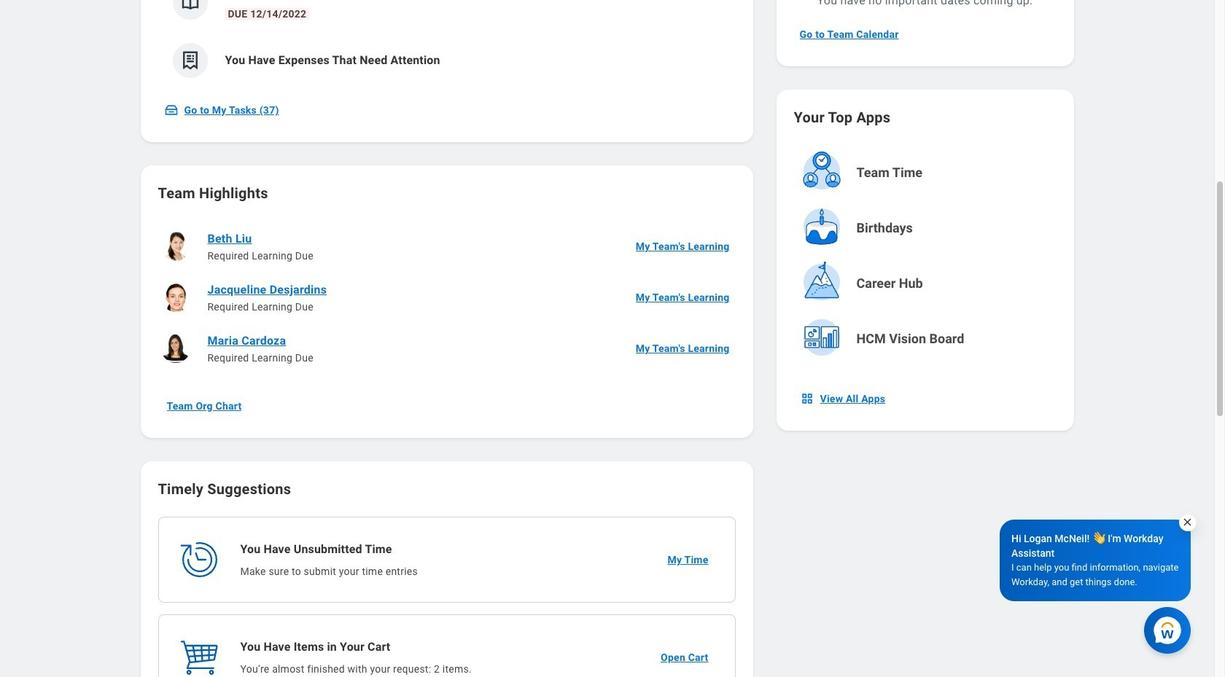 Task type: vqa. For each thing, say whether or not it's contained in the screenshot.
top My Team's Learning button
no



Task type: describe. For each thing, give the bounding box(es) containing it.
2 list from the top
[[158, 221, 736, 374]]



Task type: locate. For each thing, give the bounding box(es) containing it.
x image
[[1183, 517, 1194, 528]]

inbox image
[[164, 103, 178, 117]]

0 vertical spatial list
[[158, 0, 736, 90]]

1 vertical spatial list
[[158, 221, 736, 374]]

1 list from the top
[[158, 0, 736, 90]]

list
[[158, 0, 736, 90], [158, 221, 736, 374]]

nbox image
[[800, 392, 815, 406]]

book open image
[[179, 0, 201, 13]]

dashboard expenses image
[[179, 50, 201, 72]]



